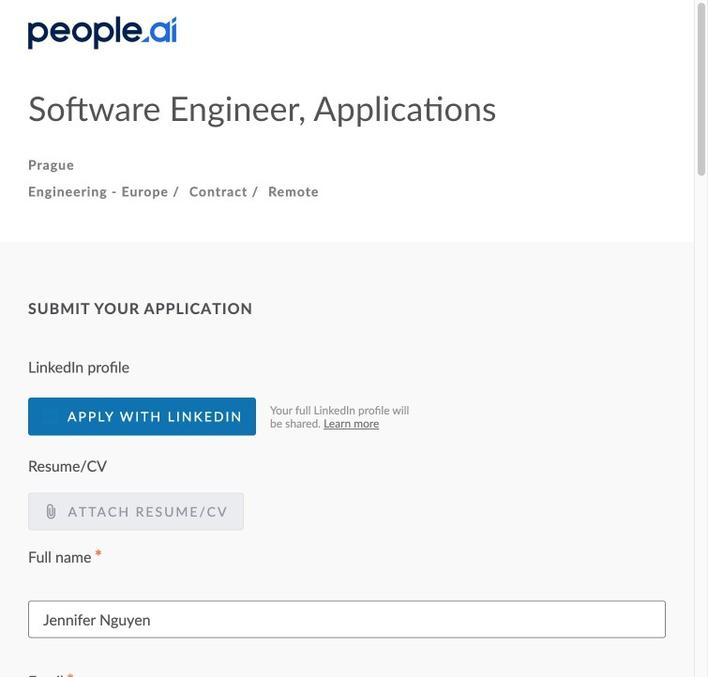 Task type: vqa. For each thing, say whether or not it's contained in the screenshot.
Hypebeast logo
no



Task type: locate. For each thing, give the bounding box(es) containing it.
None text field
[[28, 601, 666, 639]]

paperclip image
[[43, 504, 58, 520]]

people.ai logo image
[[28, 16, 176, 49]]



